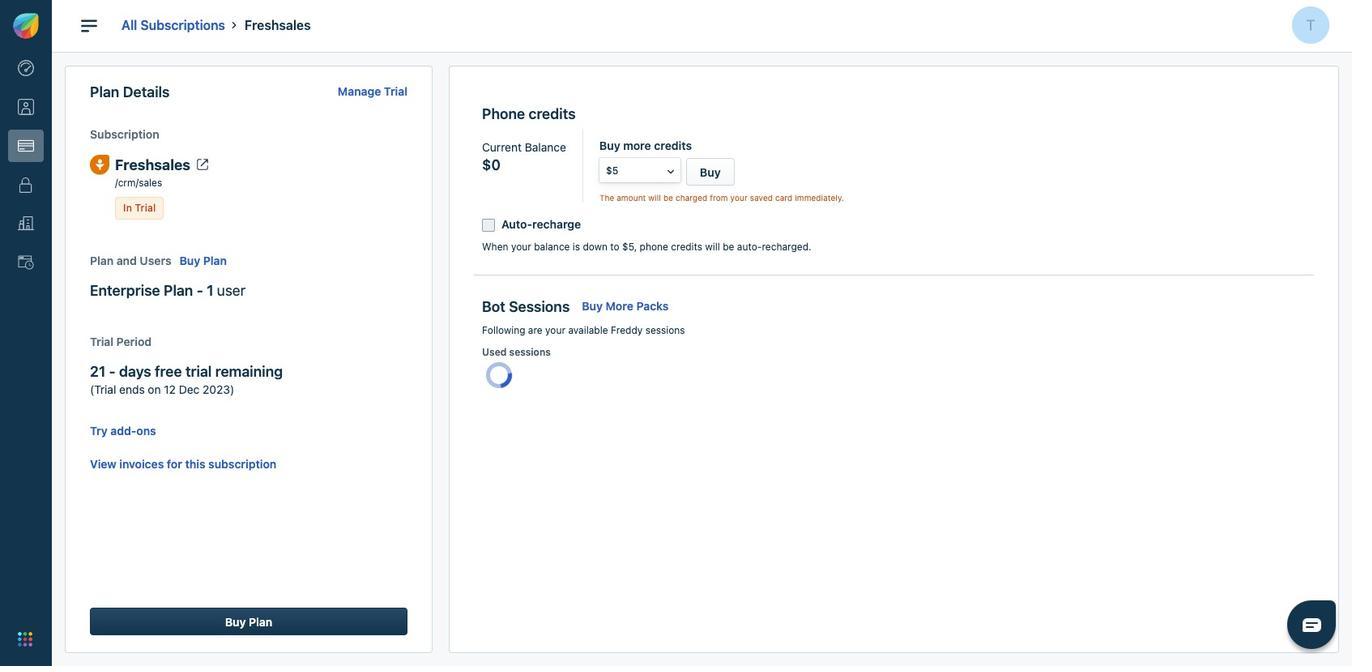 Task type: describe. For each thing, give the bounding box(es) containing it.
in trial
[[123, 202, 156, 214]]

0 horizontal spatial freshsales
[[115, 156, 190, 173]]

card
[[775, 193, 793, 203]]

freshsales image
[[90, 155, 109, 175]]

auto-
[[737, 241, 762, 253]]

used
[[482, 346, 507, 358]]

)
[[230, 383, 234, 396]]

2023
[[203, 383, 230, 396]]

1 horizontal spatial will
[[705, 241, 720, 253]]

subscription
[[90, 128, 159, 141]]

and
[[116, 254, 137, 268]]

plan and users buy plan
[[90, 254, 227, 268]]

organization image
[[18, 216, 34, 232]]

$5,
[[622, 241, 637, 253]]

trial up "21"
[[90, 335, 114, 348]]

manage
[[338, 84, 381, 98]]

my subscriptions image
[[18, 138, 34, 154]]

manage trial
[[338, 84, 408, 98]]

subscriptions
[[140, 18, 225, 32]]

trial right manage
[[384, 84, 408, 98]]

buy for more
[[600, 139, 620, 153]]

all
[[122, 18, 137, 32]]

subscription
[[208, 457, 277, 471]]

more
[[623, 139, 651, 153]]

phone
[[482, 105, 525, 122]]

available
[[568, 324, 608, 336]]

21 - days free trial remaining ( trial ends on 12 dec 2023 )
[[90, 363, 283, 396]]

21
[[90, 363, 106, 380]]

ends
[[119, 383, 145, 396]]

2 vertical spatial credits
[[671, 241, 703, 253]]

period
[[116, 335, 152, 348]]

0 vertical spatial sessions
[[646, 324, 685, 336]]

following are your available freddy sessions
[[482, 324, 685, 336]]

0 vertical spatial credits
[[529, 105, 576, 122]]

current
[[482, 141, 522, 154]]

audit logs image
[[18, 255, 34, 271]]

try
[[90, 424, 108, 438]]

in
[[123, 202, 132, 214]]

recharged.
[[762, 241, 812, 253]]

user
[[217, 282, 246, 299]]

0 vertical spatial will
[[648, 193, 661, 203]]

plan details
[[90, 83, 170, 100]]

freshworks icon image
[[13, 13, 39, 39]]

buy for more
[[582, 299, 603, 313]]

0 vertical spatial your
[[731, 193, 748, 203]]

amount
[[617, 193, 646, 203]]

neo admin center image
[[18, 60, 34, 76]]

12
[[164, 383, 176, 396]]

balance
[[525, 141, 566, 154]]

buy for plan
[[225, 615, 246, 629]]

view invoices for this subscription
[[90, 457, 277, 471]]

phone
[[640, 241, 668, 253]]

try add-ons
[[90, 424, 156, 438]]

this
[[185, 457, 206, 471]]

from
[[710, 193, 728, 203]]

is
[[573, 241, 580, 253]]

1
[[207, 282, 214, 299]]

enterprise
[[90, 282, 160, 299]]

trial inside 21 - days free trial remaining ( trial ends on 12 dec 2023 )
[[94, 383, 116, 396]]

remaining
[[215, 363, 283, 380]]

down
[[583, 241, 608, 253]]

freddy
[[611, 324, 643, 336]]

/crm/sales
[[115, 177, 162, 189]]

dec
[[179, 383, 200, 396]]

profile picture image
[[1293, 6, 1330, 44]]

- inside 21 - days free trial remaining ( trial ends on 12 dec 2023 )
[[109, 363, 116, 380]]

phone credits
[[482, 105, 576, 122]]

used sessions
[[482, 346, 551, 358]]

invoices
[[119, 457, 164, 471]]

bot
[[482, 299, 506, 316]]

for
[[167, 457, 182, 471]]



Task type: vqa. For each thing, say whether or not it's contained in the screenshot.
application
no



Task type: locate. For each thing, give the bounding box(es) containing it.
immediately.
[[795, 193, 844, 203]]

- left 1 at the top left of the page
[[197, 282, 203, 299]]

1 horizontal spatial sessions
[[646, 324, 685, 336]]

$5 button
[[600, 158, 681, 183]]

page loading alert
[[486, 362, 512, 388]]

- right "21"
[[109, 363, 116, 380]]

bot sessions
[[482, 299, 570, 316]]

when
[[482, 241, 509, 253]]

buy plan button
[[90, 608, 408, 635]]

1 horizontal spatial freshsales
[[245, 18, 311, 32]]

sessions
[[509, 299, 570, 316]]

2 vertical spatial your
[[545, 324, 566, 336]]

1 vertical spatial freshsales
[[115, 156, 190, 173]]

auto-recharge
[[502, 217, 581, 231]]

0 horizontal spatial your
[[511, 241, 531, 253]]

details
[[123, 83, 170, 100]]

None checkbox
[[482, 219, 495, 232]]

ons
[[136, 424, 156, 438]]

the
[[600, 193, 614, 203]]

1 vertical spatial will
[[705, 241, 720, 253]]

0 horizontal spatial sessions
[[509, 346, 551, 358]]

packs
[[637, 299, 669, 313]]

will left auto- at the right of page
[[705, 241, 720, 253]]

2 horizontal spatial your
[[731, 193, 748, 203]]

be left 'charged' on the top
[[664, 193, 673, 203]]

plan
[[90, 83, 119, 100], [90, 254, 114, 268], [203, 254, 227, 268], [164, 282, 193, 299], [249, 615, 272, 629]]

buy plan
[[225, 615, 272, 629]]

all subscriptions
[[122, 18, 225, 32]]

more
[[606, 299, 634, 313]]

are
[[528, 324, 543, 336]]

your down auto-
[[511, 241, 531, 253]]

trial down "21"
[[94, 383, 116, 396]]

your
[[731, 193, 748, 203], [511, 241, 531, 253], [545, 324, 566, 336]]

saved
[[750, 193, 773, 203]]

be left auto- at the right of page
[[723, 241, 735, 253]]

sessions down packs
[[646, 324, 685, 336]]

buy inside buy button
[[700, 166, 721, 179]]

buy inside buy plan button
[[225, 615, 246, 629]]

0 vertical spatial be
[[664, 193, 673, 203]]

1 vertical spatial be
[[723, 241, 735, 253]]

sessions down are
[[509, 346, 551, 358]]

security image
[[18, 177, 34, 193]]

0 horizontal spatial -
[[109, 363, 116, 380]]

add-
[[111, 424, 136, 438]]

credits right more
[[654, 139, 692, 153]]

trial
[[185, 363, 212, 380]]

0 vertical spatial -
[[197, 282, 203, 299]]

auto-
[[502, 217, 532, 231]]

all subscriptions link
[[122, 18, 225, 32]]

1 vertical spatial sessions
[[509, 346, 551, 358]]

1 horizontal spatial your
[[545, 324, 566, 336]]

recharge
[[532, 217, 581, 231]]

balance
[[534, 241, 570, 253]]

view
[[90, 457, 116, 471]]

freshsales
[[245, 18, 311, 32], [115, 156, 190, 173]]

enterprise plan - 1 user
[[90, 282, 246, 299]]

your right from
[[731, 193, 748, 203]]

plan inside button
[[249, 615, 272, 629]]

days
[[119, 363, 151, 380]]

to
[[610, 241, 620, 253]]

sessions
[[646, 324, 685, 336], [509, 346, 551, 358]]

the amount will be charged from your saved card immediately.
[[600, 193, 844, 203]]

buy
[[600, 139, 620, 153], [700, 166, 721, 179], [180, 254, 200, 268], [582, 299, 603, 313], [225, 615, 246, 629]]

users image
[[18, 99, 34, 115]]

1 horizontal spatial -
[[197, 282, 203, 299]]

buy more credits
[[600, 139, 692, 153]]

free
[[155, 363, 182, 380]]

trial right in
[[135, 202, 156, 214]]

0 horizontal spatial will
[[648, 193, 661, 203]]

following
[[482, 324, 525, 336]]

buy more packs
[[582, 299, 669, 313]]

buy button
[[686, 158, 735, 186]]

users
[[140, 254, 171, 268]]

(
[[90, 383, 94, 396]]

1 vertical spatial -
[[109, 363, 116, 380]]

trial
[[384, 84, 408, 98], [135, 202, 156, 214], [90, 335, 114, 348], [94, 383, 116, 396]]

credits
[[529, 105, 576, 122], [654, 139, 692, 153], [671, 241, 703, 253]]

$5
[[606, 164, 619, 177]]

1 vertical spatial credits
[[654, 139, 692, 153]]

will right the amount
[[648, 193, 661, 203]]

charged
[[676, 193, 708, 203]]

-
[[197, 282, 203, 299], [109, 363, 116, 380]]

will
[[648, 193, 661, 203], [705, 241, 720, 253]]

credits right phone
[[671, 241, 703, 253]]

1 vertical spatial your
[[511, 241, 531, 253]]

your right are
[[545, 324, 566, 336]]

0 horizontal spatial be
[[664, 193, 673, 203]]

current balance $0
[[482, 141, 566, 174]]

when your balance is down to $5, phone credits will be auto-recharged.
[[482, 241, 812, 253]]

1 horizontal spatial be
[[723, 241, 735, 253]]

be
[[664, 193, 673, 203], [723, 241, 735, 253]]

$0
[[482, 157, 501, 174]]

trial period
[[90, 335, 152, 348]]

on
[[148, 383, 161, 396]]

freshworks switcher image
[[18, 632, 32, 647]]

credits up 'balance'
[[529, 105, 576, 122]]

0 vertical spatial freshsales
[[245, 18, 311, 32]]



